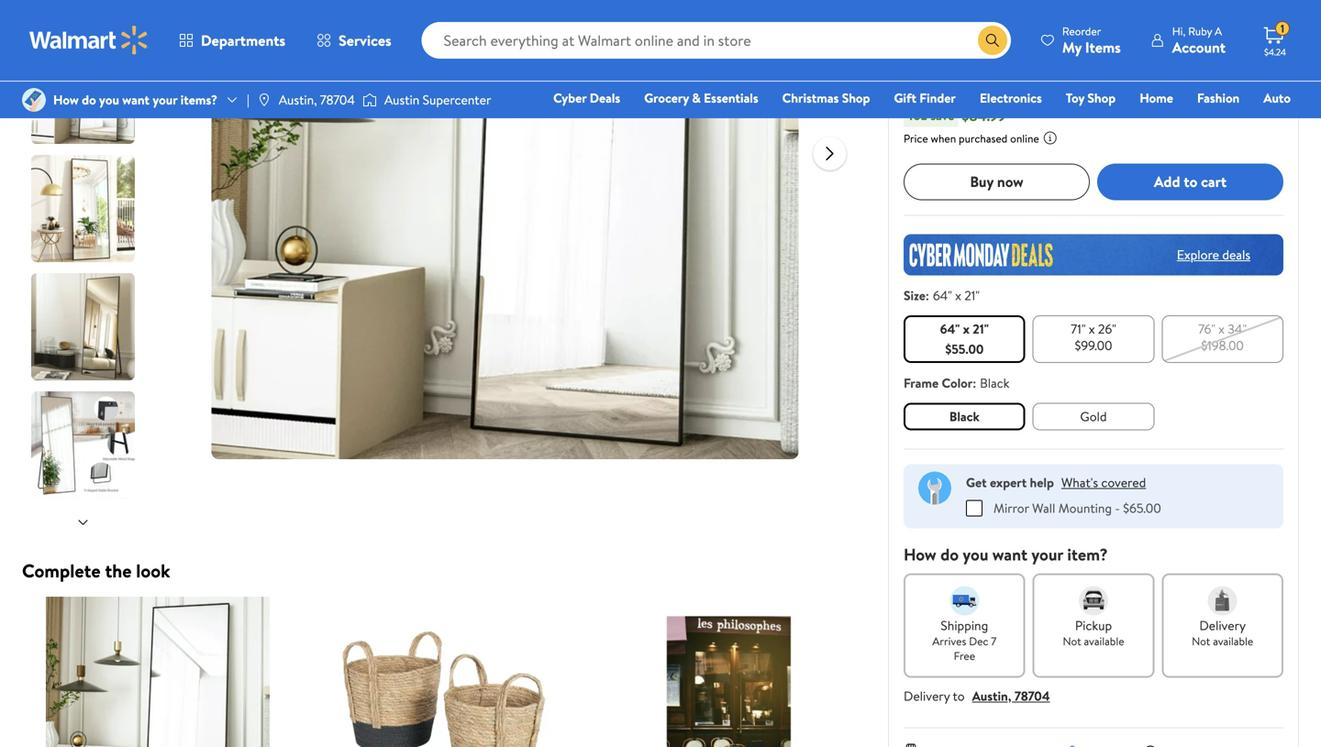 Task type: locate. For each thing, give the bounding box(es) containing it.
austin,
[[279, 91, 317, 109], [972, 688, 1012, 706]]

available for pickup
[[1084, 634, 1125, 650]]

save
[[931, 106, 955, 124]]

1 vertical spatial you
[[963, 544, 989, 566]]

delivery to austin, 78704
[[904, 688, 1050, 706]]

0 horizontal spatial austin,
[[279, 91, 317, 109]]

1 horizontal spatial how
[[904, 544, 937, 566]]

x inside '64" x 21" $55.00'
[[963, 320, 970, 338]]

 image for austin, 78704
[[257, 93, 272, 107]]

x for 76"
[[1219, 320, 1225, 338]]

item?
[[1068, 544, 1108, 566]]

1 horizontal spatial shop
[[1088, 89, 1116, 107]]

: up black button at the right of the page
[[973, 374, 977, 392]]

want
[[122, 91, 150, 109], [993, 544, 1028, 566]]

black down color
[[950, 408, 980, 426]]

1 horizontal spatial you
[[963, 544, 989, 566]]

0 vertical spatial delivery
[[1200, 617, 1246, 635]]

home link
[[1132, 88, 1182, 108]]

mirror wall mounting - $65.00
[[994, 499, 1162, 517]]

1 horizontal spatial your
[[1032, 544, 1064, 566]]

71" x 26" $99.00
[[1071, 320, 1117, 354]]

$84.99
[[962, 105, 1006, 126]]

toy shop
[[1066, 89, 1116, 107]]

beautypeak 64"x21" full length mirror rectangle body dressing floor standing mirrors, black - image 1 of 8 image
[[31, 0, 139, 26]]

cyber monday deals image
[[904, 234, 1284, 276]]

1 shop from the left
[[842, 89, 870, 107]]

want for item?
[[993, 544, 1028, 566]]

2 available from the left
[[1213, 634, 1254, 650]]

black right color
[[980, 374, 1010, 392]]

1 not from the left
[[1063, 634, 1082, 650]]

$65.00
[[1123, 499, 1162, 517]]

search icon image
[[986, 33, 1000, 48]]

(4.4)
[[963, 35, 985, 50]]

$55.00 inside '64" x 21" $55.00'
[[946, 340, 984, 358]]

hi, ruby a account
[[1173, 23, 1226, 57]]

1 vertical spatial your
[[1032, 544, 1064, 566]]

get expert help what's covered
[[966, 474, 1147, 492]]

x inside the 71" x 26" $99.00
[[1089, 320, 1095, 338]]

1 vertical spatial :
[[973, 374, 977, 392]]

0 horizontal spatial  image
[[257, 93, 272, 107]]

1 horizontal spatial want
[[993, 544, 1028, 566]]

21" up '64" x 21" $55.00'
[[965, 287, 980, 304]]

(4.4) 1907 reviews
[[963, 35, 1049, 50]]

austin
[[385, 91, 420, 109]]

walmart image
[[29, 26, 149, 55]]

size list
[[900, 312, 1288, 367]]

your for items?
[[153, 91, 177, 109]]

gold button
[[1033, 403, 1155, 431]]

christmas shop link
[[774, 88, 879, 108]]

to
[[1184, 172, 1198, 192], [953, 688, 965, 706]]

not down the intent image for pickup
[[1063, 634, 1082, 650]]

pro seller info image
[[1143, 746, 1158, 748]]

reorder
[[1063, 23, 1102, 39]]

1 horizontal spatial  image
[[362, 91, 377, 109]]

list
[[15, 597, 874, 748]]

1 vertical spatial to
[[953, 688, 965, 706]]

1 vertical spatial how
[[904, 544, 937, 566]]

gift finder link
[[886, 88, 964, 108]]

your for item?
[[1032, 544, 1064, 566]]

1 horizontal spatial black
[[980, 374, 1010, 392]]

christmas
[[783, 89, 839, 107]]

to left cart
[[1184, 172, 1198, 192]]

fashion
[[1198, 89, 1240, 107]]

1 vertical spatial do
[[941, 544, 959, 566]]

0 horizontal spatial delivery
[[904, 688, 950, 706]]

explore
[[1177, 246, 1220, 264]]

color
[[942, 374, 973, 392]]

1 vertical spatial $55.00
[[946, 340, 984, 358]]

departments button
[[163, 18, 301, 62]]

1 vertical spatial want
[[993, 544, 1028, 566]]

gift finder
[[894, 89, 956, 107]]

learn more about strikethrough prices image
[[1090, 82, 1104, 97]]

 image left austin
[[362, 91, 377, 109]]

do down "walmart" image
[[82, 91, 96, 109]]

64" right size
[[933, 287, 953, 304]]

items
[[1086, 37, 1121, 57]]

0 horizontal spatial want
[[122, 91, 150, 109]]

1 horizontal spatial delivery
[[1200, 617, 1246, 635]]

0 horizontal spatial black
[[950, 408, 980, 426]]

x right 76"
[[1219, 320, 1225, 338]]

0 horizontal spatial not
[[1063, 634, 1082, 650]]

austin, down free
[[972, 688, 1012, 706]]

what's covered button
[[1062, 474, 1147, 492]]

0 vertical spatial 64"
[[933, 287, 953, 304]]

auto registry
[[1080, 89, 1291, 133]]

0 vertical spatial your
[[153, 91, 177, 109]]

x
[[956, 287, 962, 304], [963, 320, 970, 338], [1089, 320, 1095, 338], [1219, 320, 1225, 338]]

not inside the delivery not available
[[1192, 634, 1211, 650]]

you for how do you want your items?
[[99, 91, 119, 109]]

cyber deals link
[[545, 88, 629, 108]]

not inside pickup not available
[[1063, 634, 1082, 650]]

intent image for shipping image
[[950, 587, 980, 616]]

0 horizontal spatial :
[[926, 287, 930, 304]]

size : 64" x 21"
[[904, 287, 980, 304]]

available down intent image for delivery
[[1213, 634, 1254, 650]]

registry link
[[1072, 114, 1135, 134]]

0 vertical spatial to
[[1184, 172, 1198, 192]]

1 vertical spatial 64"
[[940, 320, 960, 338]]

delivery down the arrives
[[904, 688, 950, 706]]

0 horizontal spatial 78704
[[320, 91, 355, 109]]

1 vertical spatial austin,
[[972, 688, 1012, 706]]

image of item 0 image
[[22, 597, 294, 748]]

do
[[82, 91, 96, 109], [941, 544, 959, 566]]

1 available from the left
[[1084, 634, 1125, 650]]

$55.00 up color
[[946, 340, 984, 358]]

 image right the |
[[257, 93, 272, 107]]

your left the item? at the bottom right
[[1032, 544, 1064, 566]]

21" down size : 64" x 21"
[[973, 320, 989, 338]]

christmas shop
[[783, 89, 870, 107]]

arrives
[[933, 634, 967, 650]]

image of item 2 image
[[308, 597, 580, 748]]

covered
[[1102, 474, 1147, 492]]

shop for toy shop
[[1088, 89, 1116, 107]]

how down "walmart" image
[[53, 91, 79, 109]]

not down intent image for delivery
[[1192, 634, 1211, 650]]

austin, 78704
[[279, 91, 355, 109]]

1 horizontal spatial available
[[1213, 634, 1254, 650]]

how do you want your item?
[[904, 544, 1108, 566]]

shop right christmas
[[842, 89, 870, 107]]

cart
[[1201, 172, 1227, 192]]

available inside the delivery not available
[[1213, 634, 1254, 650]]

now
[[904, 67, 955, 102]]

0 horizontal spatial you
[[99, 91, 119, 109]]

you
[[99, 91, 119, 109], [963, 544, 989, 566]]

Mirror Wall Mounting - $65.00 checkbox
[[966, 500, 983, 517]]

78704
[[320, 91, 355, 109], [1015, 688, 1050, 706]]

when
[[931, 131, 956, 146]]

0 vertical spatial :
[[926, 287, 930, 304]]

walmart+
[[1237, 115, 1291, 133]]

in_home_installation logo image
[[919, 472, 952, 505]]

dec
[[969, 634, 989, 650]]

0 vertical spatial black
[[980, 374, 1010, 392]]

available for delivery
[[1213, 634, 1254, 650]]

how down in_home_installation logo
[[904, 544, 937, 566]]

76"
[[1199, 320, 1216, 338]]

x down size : 64" x 21"
[[963, 320, 970, 338]]

7
[[991, 634, 997, 650]]

intent image for pickup image
[[1079, 587, 1109, 616]]

want left items?
[[122, 91, 150, 109]]

0 horizontal spatial your
[[153, 91, 177, 109]]

64" down size : 64" x 21"
[[940, 320, 960, 338]]

ruby
[[1189, 23, 1213, 39]]

your left items?
[[153, 91, 177, 109]]

shipping
[[941, 617, 989, 635]]

0 horizontal spatial available
[[1084, 634, 1125, 650]]

finder
[[920, 89, 956, 107]]

how do you want your items?
[[53, 91, 218, 109]]

online
[[1011, 131, 1040, 146]]

1 horizontal spatial to
[[1184, 172, 1198, 192]]

0 vertical spatial you
[[99, 91, 119, 109]]

available inside pickup not available
[[1084, 634, 1125, 650]]

-
[[1115, 499, 1120, 517]]

to inside button
[[1184, 172, 1198, 192]]

austin, right the |
[[279, 91, 317, 109]]

0 horizontal spatial do
[[82, 91, 96, 109]]

available down the intent image for pickup
[[1084, 634, 1125, 650]]

supercenter
[[423, 91, 491, 109]]

x right 71"
[[1089, 320, 1095, 338]]

$55.00
[[961, 67, 1038, 102], [946, 340, 984, 358]]

x for 64"
[[963, 320, 970, 338]]

you down "walmart" image
[[99, 91, 119, 109]]

you for how do you want your item?
[[963, 544, 989, 566]]

walmart+ link
[[1228, 114, 1300, 134]]

want down mirror
[[993, 544, 1028, 566]]

2 shop from the left
[[1088, 89, 1116, 107]]

pickup not available
[[1063, 617, 1125, 650]]

complete the look carousel element
[[15, 558, 874, 748]]

delivery for to
[[904, 688, 950, 706]]

0 horizontal spatial to
[[953, 688, 965, 706]]

grocery & essentials link
[[636, 88, 767, 108]]

do up 'intent image for shipping'
[[941, 544, 959, 566]]

 image
[[22, 88, 46, 112]]

1 horizontal spatial not
[[1192, 634, 1211, 650]]

deals
[[1223, 246, 1251, 264]]

1 vertical spatial black
[[950, 408, 980, 426]]

$198.00
[[1202, 337, 1244, 354]]

$55.00 up $84.99
[[961, 67, 1038, 102]]

2 not from the left
[[1192, 634, 1211, 650]]

1 horizontal spatial do
[[941, 544, 959, 566]]

1 vertical spatial delivery
[[904, 688, 950, 706]]

frame
[[904, 374, 939, 392]]

delivery for not
[[1200, 617, 1246, 635]]

beautypeak 64"x21" full length mirror rectangle body dressing floor standing mirrors, black - image 4 of 8 image
[[31, 273, 139, 381]]

1 vertical spatial 21"
[[973, 320, 989, 338]]

beautypeak 64"x21" full length mirror rectangle body dressing floor standing mirrors, black - image 2 of 8 image
[[31, 37, 139, 144]]

:
[[926, 287, 930, 304], [973, 374, 977, 392]]

delivery down intent image for delivery
[[1200, 617, 1246, 635]]

1 vertical spatial 78704
[[1015, 688, 1050, 706]]

: up frame
[[926, 287, 930, 304]]

0 vertical spatial how
[[53, 91, 79, 109]]

0 vertical spatial do
[[82, 91, 96, 109]]

how
[[53, 91, 79, 109], [904, 544, 937, 566]]

wall
[[1033, 499, 1056, 517]]

delivery inside the delivery not available
[[1200, 617, 1246, 635]]

to down free
[[953, 688, 965, 706]]

0 vertical spatial want
[[122, 91, 150, 109]]

0 horizontal spatial how
[[53, 91, 79, 109]]

0 horizontal spatial shop
[[842, 89, 870, 107]]

toy
[[1066, 89, 1085, 107]]

 image
[[362, 91, 377, 109], [257, 93, 272, 107]]

you down mirror wall mounting - $65.00 'option'
[[963, 544, 989, 566]]

how for how do you want your items?
[[53, 91, 79, 109]]

x inside 76" x 34" $198.00
[[1219, 320, 1225, 338]]

1907 reviews link
[[985, 35, 1049, 50]]

1 horizontal spatial 78704
[[1015, 688, 1050, 706]]

1 horizontal spatial :
[[973, 374, 977, 392]]

shop up registry
[[1088, 89, 1116, 107]]

21"
[[965, 287, 980, 304], [973, 320, 989, 338]]



Task type: vqa. For each thing, say whether or not it's contained in the screenshot.
the Complete the Look Carousel 'element'
yes



Task type: describe. For each thing, give the bounding box(es) containing it.
delivery not available
[[1192, 617, 1254, 650]]

add
[[1154, 172, 1181, 192]]

0 vertical spatial austin,
[[279, 91, 317, 109]]

electronics
[[980, 89, 1042, 107]]

intent image for delivery image
[[1208, 587, 1238, 616]]

beautypeak 64"x21" full length mirror rectangle body dressing floor standing mirrors, black - image 3 of 8 image
[[31, 155, 139, 262]]

 image for austin supercenter
[[362, 91, 377, 109]]

mirror
[[994, 499, 1029, 517]]

not for pickup
[[1063, 634, 1082, 650]]

to for delivery
[[953, 688, 965, 706]]

add to cart button
[[1098, 164, 1284, 200]]

one debit
[[1151, 115, 1213, 133]]

reorder my items
[[1063, 23, 1121, 57]]

want for items?
[[122, 91, 150, 109]]

34"
[[1228, 320, 1247, 338]]

cyber deals
[[553, 89, 621, 107]]

do for how do you want your items?
[[82, 91, 96, 109]]

look
[[136, 558, 170, 584]]

expert
[[990, 474, 1027, 492]]

x for 71"
[[1089, 320, 1095, 338]]

buy now
[[970, 172, 1024, 192]]

76" x 34" $198.00
[[1199, 320, 1247, 354]]

price when purchased online
[[904, 131, 1040, 146]]

grocery
[[644, 89, 689, 107]]

services button
[[301, 18, 407, 62]]

frame color list
[[900, 399, 1288, 434]]

reviews
[[1013, 35, 1049, 50]]

Walmart Site-Wide search field
[[422, 22, 1011, 59]]

shipping arrives dec 7 free
[[933, 617, 997, 664]]

$99.00
[[1075, 337, 1113, 354]]

0 vertical spatial 78704
[[320, 91, 355, 109]]

buy now button
[[904, 164, 1090, 200]]

not for delivery
[[1192, 634, 1211, 650]]

purchased
[[959, 131, 1008, 146]]

free
[[954, 649, 976, 664]]

one debit link
[[1142, 114, 1221, 134]]

buy
[[970, 172, 994, 192]]

you save $84.99
[[908, 105, 1006, 126]]

price
[[904, 131, 928, 146]]

austin supercenter
[[385, 91, 491, 109]]

size
[[904, 287, 926, 304]]

0 vertical spatial $55.00
[[961, 67, 1038, 102]]

shop for christmas shop
[[842, 89, 870, 107]]

$139.99
[[1046, 80, 1086, 98]]

beautypeak 64"x21" full length mirror rectangle body dressing floor standing mirrors, black - image 5 of 8 image
[[31, 392, 139, 499]]

gold
[[1081, 408, 1107, 426]]

1
[[1281, 21, 1285, 36]]

legal information image
[[1043, 131, 1058, 145]]

get
[[966, 474, 987, 492]]

21" inside '64" x 21" $55.00'
[[973, 320, 989, 338]]

electronics link
[[972, 88, 1051, 108]]

auto
[[1264, 89, 1291, 107]]

to for add
[[1184, 172, 1198, 192]]

71"
[[1071, 320, 1086, 338]]

cyber
[[553, 89, 587, 107]]

you
[[908, 106, 928, 124]]

one
[[1151, 115, 1178, 133]]

items?
[[181, 91, 218, 109]]

black inside black button
[[950, 408, 980, 426]]

1907
[[989, 35, 1011, 50]]

next image image
[[76, 516, 90, 531]]

add to cart
[[1154, 172, 1227, 192]]

image of item 4 image
[[595, 597, 866, 748]]

complete
[[22, 558, 101, 584]]

help
[[1030, 474, 1054, 492]]

now
[[997, 172, 1024, 192]]

0 vertical spatial 21"
[[965, 287, 980, 304]]

explore deals
[[1177, 246, 1251, 264]]

how for how do you want your item?
[[904, 544, 937, 566]]

mounting
[[1059, 499, 1112, 517]]

pickup
[[1075, 617, 1112, 635]]

gift
[[894, 89, 917, 107]]

Search search field
[[422, 22, 1011, 59]]

do for how do you want your item?
[[941, 544, 959, 566]]

austin, 78704 button
[[972, 688, 1050, 706]]

&
[[692, 89, 701, 107]]

departments
[[201, 30, 285, 50]]

debit
[[1181, 115, 1213, 133]]

1 horizontal spatial austin,
[[972, 688, 1012, 706]]

64" inside '64" x 21" $55.00'
[[940, 320, 960, 338]]

next media item image
[[819, 143, 841, 165]]

x right size
[[956, 287, 962, 304]]

essentials
[[704, 89, 759, 107]]

complete the look
[[22, 558, 170, 584]]

$4.24
[[1265, 46, 1287, 58]]

home
[[1140, 89, 1174, 107]]

my
[[1063, 37, 1082, 57]]

what's
[[1062, 474, 1099, 492]]

auto link
[[1256, 88, 1300, 108]]

services
[[339, 30, 392, 50]]

|
[[247, 91, 249, 109]]

beautypeak 64"x21" full length mirror rectangle body dressing floor standing mirrors, black image
[[212, 0, 799, 460]]

account
[[1173, 37, 1226, 57]]



